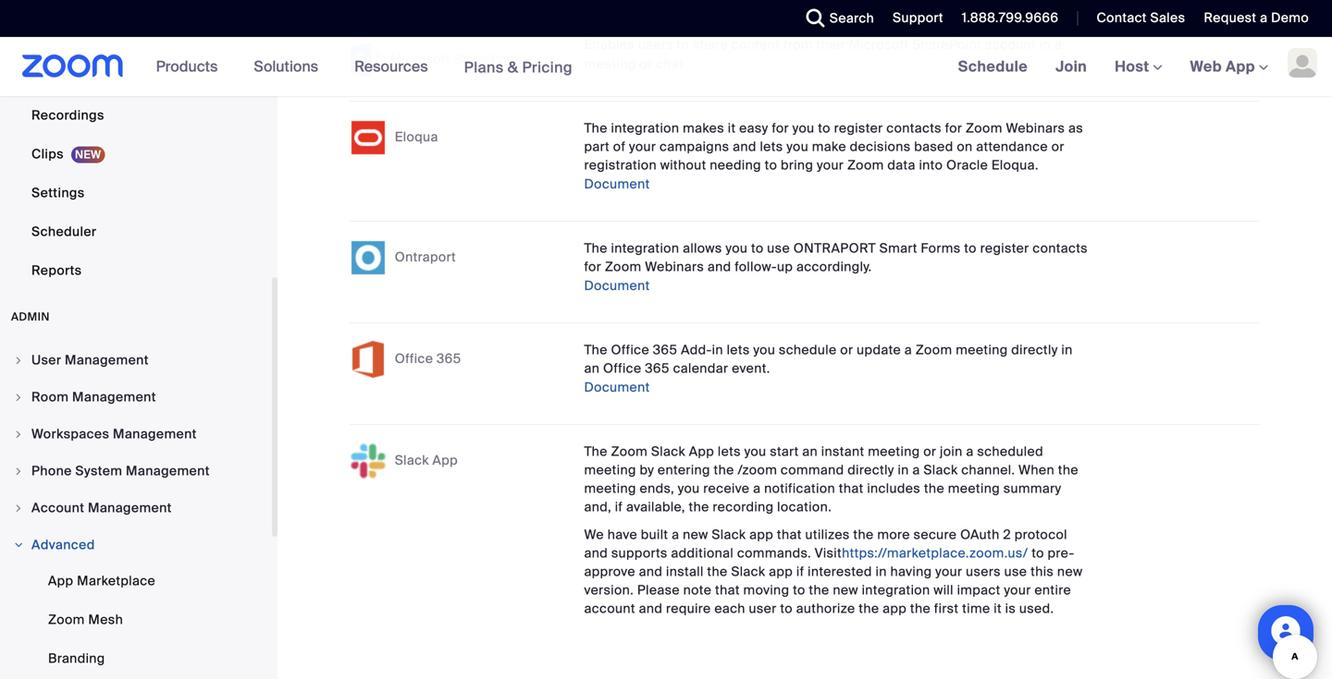 Task type: vqa. For each thing, say whether or not it's contained in the screenshot.
Let's get started!
no



Task type: describe. For each thing, give the bounding box(es) containing it.
recording
[[713, 499, 774, 516]]

of
[[613, 138, 626, 156]]

web app
[[1190, 57, 1255, 76]]

account management menu item
[[0, 491, 272, 526]]

the left first
[[910, 601, 931, 618]]

your up will
[[935, 564, 962, 581]]

it inside to pre- approve and install the slack app if interested in having your users use this new version. please note that moving to the new integration will impact your entire account and require each user to authorize the app the first time it is used.
[[994, 601, 1002, 618]]

meeting inside enables users to share content from their microsoft sharepoint account in a meeting or chat
[[584, 56, 636, 73]]

makes
[[683, 120, 724, 137]]

protocol
[[1015, 527, 1067, 544]]

or inside the zoom slack app lets you start an instant meeting or join a scheduled meeting by entering the /zoom command directly in a slack channel. when the meeting ends, you receive a notification that includes the meeting summary and, if available, the recording location.
[[923, 444, 936, 461]]

use inside the integration allows you to use ontraport smart forms to register contacts for zoom webinars and follow-up accordingly. document
[[767, 240, 790, 257]]

your right of
[[629, 138, 656, 156]]

the right "authorize"
[[859, 601, 879, 618]]

the office 365 add-in lets you schedule or update a zoom meeting directly in an office 365 calendar event. document
[[584, 342, 1073, 397]]

directly inside the zoom slack app lets you start an instant meeting or join a scheduled meeting by entering the /zoom command directly in a slack channel. when the meeting ends, you receive a notification that includes the meeting summary and, if available, the recording location.
[[848, 462, 894, 479]]

to down protocol
[[1032, 546, 1044, 563]]

integration for webinars
[[611, 240, 679, 257]]

slack up entering
[[651, 444, 685, 461]]

slack image
[[350, 443, 387, 480]]

a up includes
[[913, 462, 920, 479]]

office right office365 image
[[395, 351, 433, 368]]

management for user management
[[65, 352, 149, 369]]

office left add-
[[611, 342, 649, 359]]

command
[[781, 462, 844, 479]]

a inside the office 365 add-in lets you schedule or update a zoom meeting directly in an office 365 calendar event. document
[[905, 342, 912, 359]]

document link for the integration makes it easy for you to register contacts for zoom webinars as part of your campaigns and lets you make decisions based on attendance or registration without needing to bring your zoom data into oracle eloqua. document
[[584, 176, 650, 193]]

update
[[857, 342, 901, 359]]

secure
[[914, 527, 957, 544]]

please
[[637, 583, 680, 600]]

ontraport image
[[350, 240, 387, 277]]

slack right slack image at left bottom
[[395, 452, 429, 469]]

side navigation navigation
[[0, 0, 278, 680]]

having
[[890, 564, 932, 581]]

scheduler link
[[0, 214, 272, 251]]

lets inside the zoom slack app lets you start an instant meeting or join a scheduled meeting by entering the /zoom command directly in a slack channel. when the meeting ends, you receive a notification that includes the meeting summary and, if available, the recording location.
[[718, 444, 741, 461]]

install
[[666, 564, 704, 581]]

recordings link
[[0, 97, 272, 134]]

zoom inside advanced menu
[[48, 612, 85, 629]]

join
[[1056, 57, 1087, 76]]

zoom inside the office 365 add-in lets you schedule or update a zoom meeting directly in an office 365 calendar event. document
[[916, 342, 952, 359]]

1 vertical spatial app
[[769, 564, 793, 581]]

meeting inside the office 365 add-in lets you schedule or update a zoom meeting directly in an office 365 calendar event. document
[[956, 342, 1008, 359]]

workspaces management
[[31, 426, 197, 443]]

note
[[683, 583, 712, 600]]

app right slack image at left bottom
[[432, 452, 458, 469]]

for inside the integration allows you to use ontraport smart forms to register contacts for zoom webinars and follow-up accordingly. document
[[584, 259, 601, 276]]

clips link
[[0, 136, 272, 173]]

office left calendar
[[603, 360, 642, 378]]

the down additional
[[707, 564, 728, 581]]

slack app
[[395, 452, 458, 469]]

mesh
[[88, 612, 123, 629]]

lets inside the office 365 add-in lets you schedule or update a zoom meeting directly in an office 365 calendar event. document
[[727, 342, 750, 359]]

phone system management menu item
[[0, 454, 272, 489]]

enables
[[584, 36, 635, 53]]

schedule
[[779, 342, 837, 359]]

banner containing products
[[0, 37, 1332, 98]]

branding link
[[0, 641, 272, 678]]

&
[[508, 58, 518, 77]]

document inside the integration makes it easy for you to register contacts for zoom webinars as part of your campaigns and lets you make decisions based on attendance or registration without needing to bring your zoom data into oracle eloqua. document
[[584, 176, 650, 193]]

phone
[[31, 463, 72, 480]]

contact sales
[[1097, 9, 1185, 26]]

oauth
[[960, 527, 1000, 544]]

the integration makes it easy for you to register contacts for zoom webinars as part of your campaigns and lets you make decisions based on attendance or registration without needing to bring your zoom data into oracle eloqua. document
[[584, 120, 1083, 193]]

workspaces management menu item
[[0, 417, 272, 452]]

the inside we have built a new slack app that utilizes the more secure oauth 2 protocol and supports additional commands. visit
[[853, 527, 874, 544]]

request
[[1204, 9, 1257, 26]]

bring
[[781, 157, 813, 174]]

start
[[770, 444, 799, 461]]

to up 'make'
[[818, 120, 831, 137]]

from
[[783, 36, 813, 53]]

register inside the integration makes it easy for you to register contacts for zoom webinars as part of your campaigns and lets you make decisions based on attendance or registration without needing to bring your zoom data into oracle eloqua. document
[[834, 120, 883, 137]]

additional
[[671, 546, 734, 563]]

decisions
[[850, 138, 911, 156]]

account
[[31, 500, 84, 517]]

1.888.799.9666 button up schedule link
[[962, 9, 1059, 26]]

your down 'make'
[[817, 157, 844, 174]]

make
[[812, 138, 846, 156]]

available,
[[626, 499, 685, 516]]

sales
[[1150, 9, 1185, 26]]

contacts inside the integration allows you to use ontraport smart forms to register contacts for zoom webinars and follow-up accordingly. document
[[1033, 240, 1088, 257]]

smart
[[879, 240, 917, 257]]

the for the office 365 add-in lets you schedule or update a zoom meeting directly in an office 365 calendar event.
[[584, 342, 608, 359]]

or inside the integration makes it easy for you to register contacts for zoom webinars as part of your campaigns and lets you make decisions based on attendance or registration without needing to bring your zoom data into oracle eloqua. document
[[1051, 138, 1064, 156]]

/zoom
[[738, 462, 777, 479]]

you up 'make'
[[792, 120, 815, 137]]

and down the 'please'
[[639, 601, 663, 618]]

more
[[877, 527, 910, 544]]

register inside the integration allows you to use ontraport smart forms to register contacts for zoom webinars and follow-up accordingly. document
[[980, 240, 1029, 257]]

calendar
[[673, 360, 728, 378]]

users inside to pre- approve and install the slack app if interested in having your users use this new version. please note that moving to the new integration will impact your entire account and require each user to authorize the app the first time it is used.
[[966, 564, 1001, 581]]

1 vertical spatial new
[[1057, 564, 1083, 581]]

host button
[[1115, 57, 1162, 76]]

to left bring on the top of the page
[[765, 157, 777, 174]]

app marketplace
[[48, 573, 155, 590]]

reports link
[[0, 253, 272, 290]]

if inside to pre- approve and install the slack app if interested in having your users use this new version. please note that moving to the new integration will impact your entire account and require each user to authorize the app the first time it is used.
[[796, 564, 804, 581]]

1.888.799.9666
[[962, 9, 1059, 26]]

is
[[1005, 601, 1016, 618]]

to up follow-
[[751, 240, 764, 257]]

join link
[[1042, 37, 1101, 96]]

attendance
[[976, 138, 1048, 156]]

recordings
[[31, 107, 104, 124]]

pricing
[[522, 58, 573, 77]]

integration inside to pre- approve and install the slack app if interested in having your users use this new version. please note that moving to the new integration will impact your entire account and require each user to authorize the app the first time it is used.
[[862, 583, 930, 600]]

user management
[[31, 352, 149, 369]]

search button
[[793, 0, 879, 37]]

if inside the zoom slack app lets you start an instant meeting or join a scheduled meeting by entering the /zoom command directly in a slack channel. when the meeting ends, you receive a notification that includes the meeting summary and, if available, the recording location.
[[615, 499, 623, 516]]

the integration allows you to use ontraport smart forms to register contacts for zoom webinars and follow-up accordingly. document
[[584, 240, 1088, 295]]

management for account management
[[88, 500, 172, 517]]

you up /zoom
[[744, 444, 766, 461]]

will
[[934, 583, 954, 600]]

follow-
[[735, 259, 777, 276]]

and up the 'please'
[[639, 564, 663, 581]]

campaigns
[[660, 138, 729, 156]]

account inside to pre- approve and install the slack app if interested in having your users use this new version. please note that moving to the new integration will impact your entire account and require each user to authorize the app the first time it is used.
[[584, 601, 635, 618]]

the for the integration allows you to use ontraport smart forms to register contacts for zoom webinars and follow-up accordingly.
[[584, 240, 608, 257]]

management for workspaces management
[[113, 426, 197, 443]]

contacts inside the integration makes it easy for you to register contacts for zoom webinars as part of your campaigns and lets you make decisions based on attendance or registration without needing to bring your zoom data into oracle eloqua. document
[[886, 120, 942, 137]]

the up "authorize"
[[809, 583, 829, 600]]

app inside the zoom slack app lets you start an instant meeting or join a scheduled meeting by entering the /zoom command directly in a slack channel. when the meeting ends, you receive a notification that includes the meeting summary and, if available, the recording location.
[[689, 444, 714, 461]]

microsoft inside enables users to share content from their microsoft sharepoint account in a meeting or chat
[[849, 36, 909, 53]]

without
[[660, 157, 706, 174]]

zoom mesh link
[[0, 602, 272, 639]]

advanced
[[31, 537, 95, 554]]

ontraport
[[395, 249, 456, 266]]

ontraport
[[793, 240, 876, 257]]

1 horizontal spatial for
[[772, 120, 789, 137]]

visit
[[815, 546, 842, 563]]

part
[[584, 138, 610, 156]]

right image inside advanced menu item
[[13, 540, 24, 551]]

you inside the office 365 add-in lets you schedule or update a zoom meeting directly in an office 365 calendar event. document
[[753, 342, 775, 359]]

https://marketplace.zoom.us/
[[842, 546, 1028, 563]]

into
[[919, 157, 943, 174]]

the right when
[[1058, 462, 1079, 479]]

room
[[31, 389, 69, 406]]

zoom inside the integration allows you to use ontraport smart forms to register contacts for zoom webinars and follow-up accordingly. document
[[605, 259, 642, 276]]

when
[[1019, 462, 1055, 479]]

slack inside we have built a new slack app that utilizes the more secure oauth 2 protocol and supports additional commands. visit
[[712, 527, 746, 544]]

products button
[[156, 37, 226, 96]]

oracle
[[946, 157, 988, 174]]

you down entering
[[678, 481, 700, 498]]

the zoom slack app lets you start an instant meeting or join a scheduled meeting by entering the /zoom command directly in a slack channel. when the meeting ends, you receive a notification that includes the meeting summary and, if available, the recording location.
[[584, 444, 1079, 516]]

easy
[[739, 120, 768, 137]]

365 right office365 image
[[437, 351, 461, 368]]

clips
[[31, 146, 64, 163]]

marketplace
[[77, 573, 155, 590]]

the down the receive on the bottom of the page
[[689, 499, 709, 516]]

built
[[641, 527, 668, 544]]

personal menu menu
[[0, 0, 272, 291]]

app inside advanced menu
[[48, 573, 73, 590]]

settings link
[[0, 175, 272, 212]]

app inside we have built a new slack app that utilizes the more secure oauth 2 protocol and supports additional commands. visit
[[749, 527, 774, 544]]

admin menu menu
[[0, 343, 272, 680]]

supports
[[611, 546, 668, 563]]

receive
[[703, 481, 750, 498]]

reports
[[31, 262, 82, 279]]

registration
[[584, 157, 657, 174]]



Task type: locate. For each thing, give the bounding box(es) containing it.
0 vertical spatial app
[[749, 527, 774, 544]]

and inside the integration makes it easy for you to register contacts for zoom webinars as part of your campaigns and lets you make decisions based on attendance or registration without needing to bring your zoom data into oracle eloqua. document
[[733, 138, 756, 156]]

new down interested
[[833, 583, 858, 600]]

1 horizontal spatial sharepoint
[[912, 36, 981, 53]]

1 vertical spatial right image
[[13, 503, 24, 514]]

contacts
[[886, 120, 942, 137], [1033, 240, 1088, 257]]

host
[[1115, 57, 1153, 76]]

1 vertical spatial use
[[1004, 564, 1027, 581]]

account down 'version.'
[[584, 601, 635, 618]]

0 horizontal spatial it
[[728, 120, 736, 137]]

plans & pricing
[[464, 58, 573, 77]]

in inside enables users to share content from their microsoft sharepoint account in a meeting or chat
[[1040, 36, 1051, 53]]

1 horizontal spatial that
[[777, 527, 802, 544]]

entering
[[658, 462, 710, 479]]

you inside the integration allows you to use ontraport smart forms to register contacts for zoom webinars and follow-up accordingly. document
[[726, 240, 748, 257]]

that up each
[[715, 583, 740, 600]]

2 vertical spatial integration
[[862, 583, 930, 600]]

2 vertical spatial new
[[833, 583, 858, 600]]

by
[[640, 462, 654, 479]]

utilizes
[[805, 527, 850, 544]]

1 right image from the top
[[13, 392, 24, 403]]

commands.
[[737, 546, 811, 563]]

0 horizontal spatial use
[[767, 240, 790, 257]]

0 vertical spatial new
[[683, 527, 708, 544]]

management up "workspaces management"
[[72, 389, 156, 406]]

1 horizontal spatial an
[[802, 444, 818, 461]]

right image inside workspaces management menu item
[[13, 429, 24, 440]]

0 vertical spatial lets
[[760, 138, 783, 156]]

contact
[[1097, 9, 1147, 26]]

0 vertical spatial contacts
[[886, 120, 942, 137]]

zoom inside the zoom slack app lets you start an instant meeting or join a scheduled meeting by entering the /zoom command directly in a slack channel. when the meeting ends, you receive a notification that includes the meeting summary and, if available, the recording location.
[[611, 444, 648, 461]]

that inside we have built a new slack app that utilizes the more secure oauth 2 protocol and supports additional commands. visit
[[777, 527, 802, 544]]

new
[[683, 527, 708, 544], [1057, 564, 1083, 581], [833, 583, 858, 600]]

management down workspaces management menu item
[[126, 463, 210, 480]]

integration left the allows
[[611, 240, 679, 257]]

if down commands.
[[796, 564, 804, 581]]

1 horizontal spatial register
[[980, 240, 1029, 257]]

3 right image from the top
[[13, 540, 24, 551]]

right image for room management
[[13, 392, 24, 403]]

the left more
[[853, 527, 874, 544]]

in inside the zoom slack app lets you start an instant meeting or join a scheduled meeting by entering the /zoom command directly in a slack channel. when the meeting ends, you receive a notification that includes the meeting summary and, if available, the recording location.
[[898, 462, 909, 479]]

support link
[[879, 0, 948, 37], [893, 9, 943, 26]]

1 vertical spatial right image
[[13, 429, 24, 440]]

pre-
[[1048, 546, 1075, 563]]

it
[[728, 120, 736, 137], [994, 601, 1002, 618]]

time
[[962, 601, 990, 618]]

have
[[607, 527, 637, 544]]

lets up the event.
[[727, 342, 750, 359]]

a right join
[[966, 444, 974, 461]]

schedule
[[958, 57, 1028, 76]]

the inside the zoom slack app lets you start an instant meeting or join a scheduled meeting by entering the /zoom command directly in a slack channel. when the meeting ends, you receive a notification that includes the meeting summary and, if available, the recording location.
[[584, 444, 608, 461]]

1 horizontal spatial use
[[1004, 564, 1027, 581]]

it left easy
[[728, 120, 736, 137]]

app down advanced
[[48, 573, 73, 590]]

users inside enables users to share content from their microsoft sharepoint account in a meeting or chat
[[638, 36, 673, 53]]

users up "chat"
[[638, 36, 673, 53]]

0 vertical spatial use
[[767, 240, 790, 257]]

right image inside phone system management menu item
[[13, 466, 24, 477]]

a up join
[[1054, 36, 1062, 53]]

zoom mesh
[[48, 612, 123, 629]]

2 vertical spatial right image
[[13, 466, 24, 477]]

webinars up attendance
[[1006, 120, 1065, 137]]

1.888.799.9666 button up schedule
[[948, 0, 1063, 37]]

or left update
[[840, 342, 853, 359]]

1 vertical spatial register
[[980, 240, 1029, 257]]

webinars inside the integration makes it easy for you to register contacts for zoom webinars as part of your campaigns and lets you make decisions based on attendance or registration without needing to bring your zoom data into oracle eloqua. document
[[1006, 120, 1065, 137]]

advanced menu item
[[0, 528, 272, 563]]

the inside the integration makes it easy for you to register contacts for zoom webinars as part of your campaigns and lets you make decisions based on attendance or registration without needing to bring your zoom data into oracle eloqua. document
[[584, 120, 608, 137]]

0 horizontal spatial account
[[584, 601, 635, 618]]

schedule link
[[944, 37, 1042, 96]]

0 vertical spatial webinars
[[1006, 120, 1065, 137]]

365 left add-
[[653, 342, 677, 359]]

0 horizontal spatial webinars
[[645, 259, 704, 276]]

user
[[749, 601, 777, 618]]

an
[[584, 360, 600, 378], [802, 444, 818, 461]]

if right and,
[[615, 499, 623, 516]]

approve
[[584, 564, 635, 581]]

right image left room
[[13, 392, 24, 403]]

0 vertical spatial that
[[839, 481, 864, 498]]

forms
[[921, 240, 961, 257]]

the inside the office 365 add-in lets you schedule or update a zoom meeting directly in an office 365 calendar event. document
[[584, 342, 608, 359]]

you up the event.
[[753, 342, 775, 359]]

workspaces
[[31, 426, 109, 443]]

an inside the zoom slack app lets you start an instant meeting or join a scheduled meeting by entering the /zoom command directly in a slack channel. when the meeting ends, you receive a notification that includes the meeting summary and, if available, the recording location.
[[802, 444, 818, 461]]

document link for the office 365 add-in lets you schedule or update a zoom meeting directly in an office 365 calendar event. document
[[584, 379, 650, 397]]

3 document link from the top
[[584, 379, 650, 397]]

0 horizontal spatial users
[[638, 36, 673, 53]]

we have built a new slack app that utilizes the more secure oauth 2 protocol and supports additional commands. visit
[[584, 527, 1067, 563]]

right image for user
[[13, 355, 24, 366]]

plans & pricing link
[[464, 58, 573, 77], [464, 58, 573, 77]]

to up "chat"
[[677, 36, 689, 53]]

instant
[[821, 444, 864, 461]]

right image inside user management menu item
[[13, 355, 24, 366]]

to right user
[[780, 601, 793, 618]]

a right the built
[[672, 527, 679, 544]]

or left "chat"
[[640, 56, 653, 73]]

microsoft
[[849, 36, 909, 53], [390, 51, 450, 68]]

scheduler
[[31, 223, 97, 241]]

app inside meetings navigation
[[1226, 57, 1255, 76]]

3 the from the top
[[584, 342, 608, 359]]

integration up of
[[611, 120, 679, 137]]

accordingly.
[[796, 259, 872, 276]]

integration for part
[[611, 120, 679, 137]]

register right forms
[[980, 240, 1029, 257]]

0 vertical spatial it
[[728, 120, 736, 137]]

or left join
[[923, 444, 936, 461]]

new down pre-
[[1057, 564, 1083, 581]]

1 vertical spatial integration
[[611, 240, 679, 257]]

microsoft sharepoint image
[[350, 42, 387, 79]]

document inside the office 365 add-in lets you schedule or update a zoom meeting directly in an office 365 calendar event. document
[[584, 379, 650, 397]]

branding
[[48, 651, 105, 668]]

lets down easy
[[760, 138, 783, 156]]

office365 image
[[350, 342, 387, 379]]

webinars down the allows
[[645, 259, 704, 276]]

1 vertical spatial document
[[584, 278, 650, 295]]

document link for the integration allows you to use ontraport smart forms to register contacts for zoom webinars and follow-up accordingly. document
[[584, 278, 650, 295]]

0 vertical spatial if
[[615, 499, 623, 516]]

to inside enables users to share content from their microsoft sharepoint account in a meeting or chat
[[677, 36, 689, 53]]

or inside the office 365 add-in lets you schedule or update a zoom meeting directly in an office 365 calendar event. document
[[840, 342, 853, 359]]

app down commands.
[[769, 564, 793, 581]]

interested
[[808, 564, 872, 581]]

1 document from the top
[[584, 176, 650, 193]]

room management menu item
[[0, 380, 272, 415]]

management inside 'menu item'
[[72, 389, 156, 406]]

1 vertical spatial if
[[796, 564, 804, 581]]

365
[[653, 342, 677, 359], [437, 351, 461, 368], [645, 360, 670, 378]]

for
[[772, 120, 789, 137], [945, 120, 962, 137], [584, 259, 601, 276]]

microsoft down 'search' at the right top of page
[[849, 36, 909, 53]]

first
[[934, 601, 959, 618]]

product information navigation
[[142, 37, 586, 98]]

2 right image from the top
[[13, 503, 24, 514]]

365 left calendar
[[645, 360, 670, 378]]

users up impact
[[966, 564, 1001, 581]]

1 horizontal spatial webinars
[[1006, 120, 1065, 137]]

you up bring on the top of the page
[[786, 138, 809, 156]]

slack down join
[[924, 462, 958, 479]]

register
[[834, 120, 883, 137], [980, 240, 1029, 257]]

authorize
[[796, 601, 855, 618]]

used.
[[1019, 601, 1054, 618]]

2 vertical spatial document
[[584, 379, 650, 397]]

a inside we have built a new slack app that utilizes the more secure oauth 2 protocol and supports additional commands. visit
[[672, 527, 679, 544]]

2 right image from the top
[[13, 429, 24, 440]]

1 vertical spatial an
[[802, 444, 818, 461]]

and inside the integration allows you to use ontraport smart forms to register contacts for zoom webinars and follow-up accordingly. document
[[708, 259, 731, 276]]

new inside we have built a new slack app that utilizes the more secure oauth 2 protocol and supports additional commands. visit
[[683, 527, 708, 544]]

2 horizontal spatial for
[[945, 120, 962, 137]]

right image left user at the left bottom of the page
[[13, 355, 24, 366]]

3 right image from the top
[[13, 466, 24, 477]]

app up commands.
[[749, 527, 774, 544]]

in inside to pre- approve and install the slack app if interested in having your users use this new version. please note that moving to the new integration will impact your entire account and require each user to authorize the app the first time it is used.
[[876, 564, 887, 581]]

products
[[156, 57, 218, 76]]

1 horizontal spatial directly
[[1011, 342, 1058, 359]]

0 horizontal spatial contacts
[[886, 120, 942, 137]]

a inside enables users to share content from their microsoft sharepoint account in a meeting or chat
[[1054, 36, 1062, 53]]

and down the allows
[[708, 259, 731, 276]]

or
[[640, 56, 653, 73], [1051, 138, 1064, 156], [840, 342, 853, 359], [923, 444, 936, 461]]

1 vertical spatial that
[[777, 527, 802, 544]]

use left this
[[1004, 564, 1027, 581]]

or right attendance
[[1051, 138, 1064, 156]]

eloqua
[[395, 129, 438, 146]]

the for the integration makes it easy for you to register contacts for zoom webinars as part of your campaigns and lets you make decisions based on attendance or registration without needing to bring your zoom data into oracle eloqua.
[[584, 120, 608, 137]]

lets up /zoom
[[718, 444, 741, 461]]

1 document link from the top
[[584, 176, 650, 193]]

2 vertical spatial document link
[[584, 379, 650, 397]]

1 horizontal spatial users
[[966, 564, 1001, 581]]

1 vertical spatial document link
[[584, 278, 650, 295]]

data
[[887, 157, 916, 174]]

document inside the integration allows you to use ontraport smart forms to register contacts for zoom webinars and follow-up accordingly. document
[[584, 278, 650, 295]]

settings
[[31, 185, 85, 202]]

that inside the zoom slack app lets you start an instant meeting or join a scheduled meeting by entering the /zoom command directly in a slack channel. when the meeting ends, you receive a notification that includes the meeting summary and, if available, the recording location.
[[839, 481, 864, 498]]

management down phone system management menu item
[[88, 500, 172, 517]]

new up additional
[[683, 527, 708, 544]]

a left demo on the top of the page
[[1260, 9, 1268, 26]]

1 vertical spatial it
[[994, 601, 1002, 618]]

integration down "having"
[[862, 583, 930, 600]]

1 vertical spatial webinars
[[645, 259, 704, 276]]

right image left advanced
[[13, 540, 24, 551]]

it inside the integration makes it easy for you to register contacts for zoom webinars as part of your campaigns and lets you make decisions based on attendance or registration without needing to bring your zoom data into oracle eloqua. document
[[728, 120, 736, 137]]

2 vertical spatial app
[[883, 601, 907, 618]]

slack up moving
[[731, 564, 765, 581]]

zoom logo image
[[22, 55, 124, 78]]

app up entering
[[689, 444, 714, 461]]

require
[[666, 601, 711, 618]]

0 horizontal spatial if
[[615, 499, 623, 516]]

or inside enables users to share content from their microsoft sharepoint account in a meeting or chat
[[640, 56, 653, 73]]

use up up
[[767, 240, 790, 257]]

contact sales link
[[1083, 0, 1190, 37], [1097, 9, 1185, 26]]

0 horizontal spatial an
[[584, 360, 600, 378]]

1 vertical spatial lets
[[727, 342, 750, 359]]

add-
[[681, 342, 712, 359]]

0 vertical spatial right image
[[13, 355, 24, 366]]

0 horizontal spatial for
[[584, 259, 601, 276]]

right image left the 'account'
[[13, 503, 24, 514]]

webinars inside the integration allows you to use ontraport smart forms to register contacts for zoom webinars and follow-up accordingly. document
[[645, 259, 704, 276]]

office
[[611, 342, 649, 359], [395, 351, 433, 368], [603, 360, 642, 378]]

right image inside room management 'menu item'
[[13, 392, 24, 403]]

meeting
[[584, 56, 636, 73], [956, 342, 1008, 359], [868, 444, 920, 461], [584, 462, 636, 479], [584, 481, 636, 498], [948, 481, 1000, 498]]

the inside the integration allows you to use ontraport smart forms to register contacts for zoom webinars and follow-up accordingly. document
[[584, 240, 608, 257]]

on
[[957, 138, 973, 156]]

and up needing
[[733, 138, 756, 156]]

sharepoint
[[912, 36, 981, 53], [454, 51, 523, 68]]

3 document from the top
[[584, 379, 650, 397]]

lets
[[760, 138, 783, 156], [727, 342, 750, 359], [718, 444, 741, 461]]

2 horizontal spatial new
[[1057, 564, 1083, 581]]

that down instant
[[839, 481, 864, 498]]

users
[[638, 36, 673, 53], [966, 564, 1001, 581]]

your
[[629, 138, 656, 156], [817, 157, 844, 174], [935, 564, 962, 581], [1004, 583, 1031, 600]]

right image for phone system management
[[13, 466, 24, 477]]

2 vertical spatial lets
[[718, 444, 741, 461]]

microsoft sharepoint
[[390, 51, 523, 68]]

integration inside the integration makes it easy for you to register contacts for zoom webinars as part of your campaigns and lets you make decisions based on attendance or registration without needing to bring your zoom data into oracle eloqua. document
[[611, 120, 679, 137]]

slack down the recording
[[712, 527, 746, 544]]

0 horizontal spatial sharepoint
[[454, 51, 523, 68]]

we
[[584, 527, 604, 544]]

1 horizontal spatial new
[[833, 583, 858, 600]]

the up the receive on the bottom of the page
[[714, 462, 734, 479]]

1 the from the top
[[584, 120, 608, 137]]

to up "authorize"
[[793, 583, 805, 600]]

1 vertical spatial directly
[[848, 462, 894, 479]]

account down 1.888.799.9666
[[985, 36, 1036, 53]]

sharepoint inside enables users to share content from their microsoft sharepoint account in a meeting or chat
[[912, 36, 981, 53]]

that inside to pre- approve and install the slack app if interested in having your users use this new version. please note that moving to the new integration will impact your entire account and require each user to authorize the app the first time it is used.
[[715, 583, 740, 600]]

right image for account
[[13, 503, 24, 514]]

register up decisions
[[834, 120, 883, 137]]

account inside enables users to share content from their microsoft sharepoint account in a meeting or chat
[[985, 36, 1036, 53]]

2 vertical spatial right image
[[13, 540, 24, 551]]

1 vertical spatial users
[[966, 564, 1001, 581]]

account
[[985, 36, 1036, 53], [584, 601, 635, 618]]

management down room management 'menu item' at the bottom left
[[113, 426, 197, 443]]

advanced menu
[[0, 563, 272, 680]]

2 vertical spatial that
[[715, 583, 740, 600]]

4 the from the top
[[584, 444, 608, 461]]

right image inside account management menu item
[[13, 503, 24, 514]]

1 vertical spatial contacts
[[1033, 240, 1088, 257]]

1.888.799.9666 button
[[948, 0, 1063, 37], [962, 9, 1059, 26]]

your up is
[[1004, 583, 1031, 600]]

0 vertical spatial users
[[638, 36, 673, 53]]

eloqua.
[[992, 157, 1039, 174]]

directly inside the office 365 add-in lets you schedule or update a zoom meeting directly in an office 365 calendar event. document
[[1011, 342, 1058, 359]]

app down "having"
[[883, 601, 907, 618]]

you up follow-
[[726, 240, 748, 257]]

right image
[[13, 392, 24, 403], [13, 429, 24, 440], [13, 466, 24, 477]]

integration
[[611, 120, 679, 137], [611, 240, 679, 257], [862, 583, 930, 600]]

microsoft right the microsoft sharepoint image
[[390, 51, 450, 68]]

1 horizontal spatial contacts
[[1033, 240, 1088, 257]]

1 horizontal spatial microsoft
[[849, 36, 909, 53]]

an inside the office 365 add-in lets you schedule or update a zoom meeting directly in an office 365 calendar event. document
[[584, 360, 600, 378]]

to right forms
[[964, 240, 977, 257]]

eloqua image
[[350, 120, 387, 157]]

zoom
[[966, 120, 1002, 137], [847, 157, 884, 174], [605, 259, 642, 276], [916, 342, 952, 359], [611, 444, 648, 461], [48, 612, 85, 629]]

2 document from the top
[[584, 278, 650, 295]]

0 vertical spatial an
[[584, 360, 600, 378]]

their
[[816, 36, 845, 53]]

2 the from the top
[[584, 240, 608, 257]]

0 horizontal spatial new
[[683, 527, 708, 544]]

enables users to share content from their microsoft sharepoint account in a meeting or chat
[[584, 36, 1062, 73]]

1 vertical spatial account
[[584, 601, 635, 618]]

0 vertical spatial right image
[[13, 392, 24, 403]]

2 document link from the top
[[584, 278, 650, 295]]

0 horizontal spatial that
[[715, 583, 740, 600]]

up
[[777, 259, 793, 276]]

1 horizontal spatial account
[[985, 36, 1036, 53]]

it left is
[[994, 601, 1002, 618]]

0 vertical spatial document
[[584, 176, 650, 193]]

slack inside to pre- approve and install the slack app if interested in having your users use this new version. please note that moving to the new integration will impact your entire account and require each user to authorize the app the first time it is used.
[[731, 564, 765, 581]]

lets inside the integration makes it easy for you to register contacts for zoom webinars as part of your campaigns and lets you make decisions based on attendance or registration without needing to bring your zoom data into oracle eloqua. document
[[760, 138, 783, 156]]

0 horizontal spatial directly
[[848, 462, 894, 479]]

share
[[693, 36, 728, 53]]

and inside we have built a new slack app that utilizes the more secure oauth 2 protocol and supports additional commands. visit
[[584, 546, 608, 563]]

banner
[[0, 37, 1332, 98]]

you
[[792, 120, 815, 137], [786, 138, 809, 156], [726, 240, 748, 257], [753, 342, 775, 359], [744, 444, 766, 461], [678, 481, 700, 498]]

system
[[75, 463, 122, 480]]

right image for workspaces management
[[13, 429, 24, 440]]

demo
[[1271, 9, 1309, 26]]

1 horizontal spatial if
[[796, 564, 804, 581]]

a down /zoom
[[753, 481, 761, 498]]

0 vertical spatial directly
[[1011, 342, 1058, 359]]

ends,
[[640, 481, 674, 498]]

the right includes
[[924, 481, 944, 498]]

integration inside the integration allows you to use ontraport smart forms to register contacts for zoom webinars and follow-up accordingly. document
[[611, 240, 679, 257]]

a right update
[[905, 342, 912, 359]]

right image
[[13, 355, 24, 366], [13, 503, 24, 514], [13, 540, 24, 551]]

0 vertical spatial integration
[[611, 120, 679, 137]]

0 vertical spatial account
[[985, 36, 1036, 53]]

1 right image from the top
[[13, 355, 24, 366]]

right image left phone
[[13, 466, 24, 477]]

profile picture image
[[1288, 48, 1317, 78]]

a
[[1260, 9, 1268, 26], [1054, 36, 1062, 53], [905, 342, 912, 359], [966, 444, 974, 461], [913, 462, 920, 479], [753, 481, 761, 498], [672, 527, 679, 544]]

2 horizontal spatial that
[[839, 481, 864, 498]]

event.
[[732, 360, 770, 378]]

0 vertical spatial document link
[[584, 176, 650, 193]]

to pre- approve and install the slack app if interested in having your users use this new version. please note that moving to the new integration will impact your entire account and require each user to authorize the app the first time it is used.
[[584, 546, 1083, 618]]

this
[[1031, 564, 1054, 581]]

1 horizontal spatial it
[[994, 601, 1002, 618]]

management for room management
[[72, 389, 156, 406]]

0 horizontal spatial microsoft
[[390, 51, 450, 68]]

management up the room management
[[65, 352, 149, 369]]

right image left workspaces
[[13, 429, 24, 440]]

0 horizontal spatial register
[[834, 120, 883, 137]]

content
[[732, 36, 780, 53]]

that up commands.
[[777, 527, 802, 544]]

join
[[940, 444, 963, 461]]

0 vertical spatial register
[[834, 120, 883, 137]]

meetings navigation
[[944, 37, 1332, 98]]

user management menu item
[[0, 343, 272, 378]]

use inside to pre- approve and install the slack app if interested in having your users use this new version. please note that moving to the new integration will impact your entire account and require each user to authorize the app the first time it is used.
[[1004, 564, 1027, 581]]

and
[[733, 138, 756, 156], [708, 259, 731, 276], [584, 546, 608, 563], [639, 564, 663, 581], [639, 601, 663, 618]]

account management
[[31, 500, 172, 517]]

plans
[[464, 58, 504, 77]]



